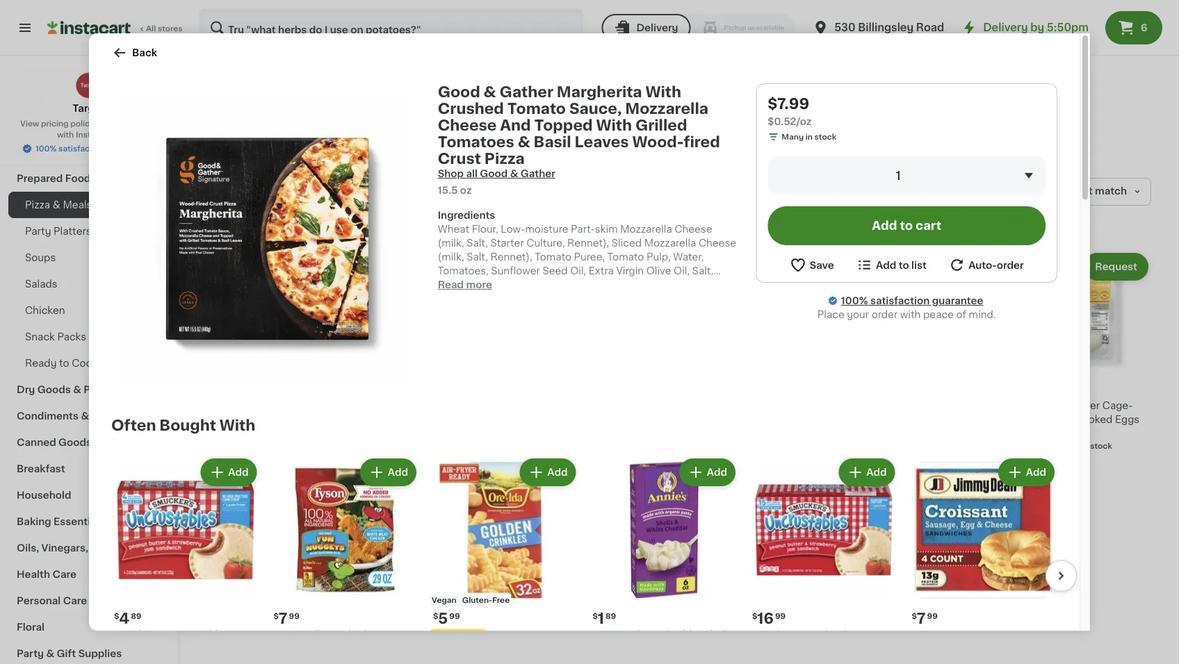 Task type: locate. For each thing, give the bounding box(es) containing it.
1 horizontal spatial and
[[980, 658, 998, 665]]

all stores
[[146, 25, 183, 32]]

$ up the tyson
[[274, 612, 279, 620]]

0 vertical spatial pizza
[[484, 151, 525, 166]]

7 up jimmy
[[917, 612, 926, 626]]

with inside view pricing policy. not affiliated with instacart.
[[57, 131, 74, 139]]

water,
[[673, 252, 704, 262]]

99 for jimmy
[[927, 612, 938, 620]]

frozen up view
[[17, 95, 51, 104]]

meat & seafood
[[17, 42, 97, 51]]

gather inside good & gather cage- free hard-cooked eggs
[[1066, 401, 1100, 411]]

fired inside good & gather margherita with crushed tomato sauce, mozzarella cheese and topped with grilled tomatoes & basil leaves wood-fired crust pizza
[[241, 485, 264, 494]]

smucker's inside smucker's uncrustables peanut butter & strawberry jam sandwich
[[111, 630, 162, 640]]

0 vertical spatial care
[[52, 570, 76, 580]]

1 vertical spatial care
[[63, 596, 87, 606]]

see eligible items for see eligible items button corresponding to first 20 oz button from right
[[908, 475, 997, 485]]

good up the 'bought' in the bottom left of the page
[[209, 401, 236, 411]]

89
[[131, 612, 141, 620], [606, 612, 616, 620]]

leaves inside good & gather margherita with crushed tomato sauce, mozzarella cheese and topped with grilled tomatoes & basil leaves wood-fired crust pizza
[[295, 471, 330, 480]]

1 horizontal spatial meals
[[100, 359, 129, 368]]

$ 7 99 up the tyson
[[274, 612, 299, 626]]

100% satisfaction guarantee down instacart.
[[36, 145, 147, 153]]

1 vertical spatial satisfaction
[[870, 296, 930, 306]]

fired for good & gather margherita with crushed tomato sauce, mozzarella cheese and topped with grilled tomatoes & basil leaves wood-fired crust pizza
[[241, 485, 264, 494]]

cart
[[916, 220, 941, 232]]

with down annie's
[[590, 658, 610, 665]]

gather for good & gather margherita with crushed tomato sauce, mozzarella cheese and topped with grilled tomatoes & basil leaves wood-fired crust pizza shop all good & gather 15.5 oz
[[500, 84, 553, 99]]

sauce, for good & gather margherita with crushed tomato sauce, mozzarella cheese and topped with grilled tomatoes & basil leaves wood-fired crust pizza shop all good & gather 15.5 oz
[[569, 101, 622, 116]]

89 inside $ 1 89
[[606, 612, 616, 620]]

often bought with
[[111, 418, 255, 433]]

many down often bought with
[[222, 456, 244, 464]]

leaves inside good & gather margherita with crushed tomato sauce, mozzarella cheese and topped with grilled tomatoes & basil leaves wood-fired crust pizza shop all good & gather 15.5 oz
[[575, 135, 629, 149]]

crust for good & gather margherita with crushed tomato sauce, mozzarella cheese and topped with grilled tomatoes & basil leaves wood-fired crust pizza
[[266, 485, 293, 494]]

gather
[[500, 84, 553, 99], [249, 401, 282, 411], [1066, 401, 1100, 411]]

care inside the health care 'link'
[[52, 570, 76, 580]]

good up free
[[1026, 401, 1053, 411]]

view
[[20, 120, 39, 128]]

99 down 'vegan'
[[449, 612, 460, 620]]

gather for good & gather cage- free hard-cooked eggs
[[1066, 401, 1100, 411]]

0 vertical spatial meals
[[532, 134, 562, 144]]

guarantee up peace
[[932, 296, 983, 306]]

soups up salads
[[25, 253, 56, 263]]

culture,
[[526, 238, 565, 248]]

2 smucker's from the left
[[749, 630, 800, 640]]

billingsley
[[858, 23, 914, 33]]

condiments & sauces link
[[8, 403, 169, 430]]

meals down the foods
[[63, 200, 92, 210]]

1 20 oz from the left
[[754, 456, 775, 464]]

0 vertical spatial 100%
[[36, 145, 57, 153]]

$ for tyson fully cooked fun nuggets with whole grain breading, frozen
[[274, 612, 279, 620]]

1 up annie's
[[598, 612, 604, 626]]

$ up the smucker's sandwich
[[752, 612, 757, 620]]

2 vertical spatial meals
[[100, 359, 129, 368]]

target link
[[73, 72, 105, 115]]

see for see eligible items button corresponding to first 20 oz button from the left
[[772, 475, 791, 485]]

0 vertical spatial grilled
[[635, 118, 687, 132]]

$ for good & gather margherita with crushed tomato sauce, mozzarella cheese and topped with grilled tomatoes & basil leaves wood-fired crust pizza
[[211, 383, 216, 391]]

0 vertical spatial tomatoes
[[438, 135, 514, 149]]

1 vertical spatial 5
[[438, 612, 448, 626]]

6 button
[[1105, 11, 1162, 44]]

bakery link
[[8, 113, 169, 139]]

macaroni inside the annie's white cheddar shells macaroni and cheese dinner with organic pasta
[[590, 644, 635, 654]]

request button
[[1085, 254, 1147, 279]]

likely
[[1040, 442, 1063, 450]]

0 vertical spatial satisfaction
[[58, 145, 105, 153]]

0 vertical spatial and
[[638, 644, 656, 654]]

1 horizontal spatial basil
[[438, 280, 461, 290]]

with down croissant
[[1020, 644, 1040, 654]]

mozzarella
[[625, 101, 708, 116], [620, 225, 672, 234], [644, 238, 696, 248], [209, 443, 260, 453]]

100% up your
[[841, 296, 868, 306]]

0 horizontal spatial soups
[[25, 253, 56, 263]]

tomatoes down the 'bought' in the bottom left of the page
[[209, 471, 257, 480]]

spices
[[101, 544, 135, 553]]

breakfast up household
[[17, 464, 65, 474]]

0 horizontal spatial all
[[146, 25, 156, 32]]

margherita for good & gather margherita with crushed tomato sauce, mozzarella cheese and topped with grilled tomatoes & basil leaves wood-fired crust pizza
[[209, 415, 261, 425]]

product group containing 16
[[749, 456, 898, 665]]

1 horizontal spatial tomatoes
[[438, 135, 514, 149]]

1 horizontal spatial topped
[[534, 118, 593, 132]]

sugar,
[[609, 280, 639, 290]]

margherita inside good & gather margherita with crushed tomato sauce, mozzarella cheese and topped with grilled tomatoes & basil leaves wood-fired crust pizza
[[209, 415, 261, 425]]

topped up the more meals & sides
[[534, 118, 593, 132]]

2 89 from the left
[[606, 612, 616, 620]]

eligible for 24 oz button
[[521, 475, 557, 485]]

product group containing request
[[1026, 250, 1151, 455]]

to inside button
[[899, 260, 909, 270]]

99 for tyson
[[289, 612, 299, 620]]

5
[[353, 383, 362, 397], [438, 612, 448, 626]]

530
[[834, 23, 855, 33]]

stores
[[158, 25, 183, 32]]

0 horizontal spatial guarantee
[[107, 145, 147, 153]]

1 horizontal spatial and
[[500, 118, 531, 132]]

2 vertical spatial salt,
[[692, 266, 714, 276]]

0 vertical spatial party
[[25, 227, 51, 236]]

99 inside $ 16 99
[[775, 612, 786, 620]]

instacart.
[[76, 131, 114, 139]]

good inside good & gather margherita with crushed tomato sauce, mozzarella cheese and topped with grilled tomatoes & basil leaves wood-fired crust pizza shop all good & gather 15.5 oz
[[438, 84, 480, 99]]

grilled inside good & gather margherita with crushed tomato sauce, mozzarella cheese and topped with grilled tomatoes & basil leaves wood-fired crust pizza
[[273, 457, 305, 466]]

1 vertical spatial margherita
[[209, 415, 261, 425]]

many down the $0.52/oz
[[782, 133, 804, 141]]

1 89 from the left
[[131, 612, 141, 620]]

to for cart
[[900, 220, 913, 232]]

all for all stores
[[146, 25, 156, 32]]

rennet), down 'starter'
[[490, 252, 532, 262]]

89 inside $ 4 89
[[131, 612, 141, 620]]

and for good & gather margherita with crushed tomato sauce, mozzarella cheese and topped with grilled tomatoes & basil leaves wood-fired crust pizza
[[303, 443, 323, 453]]

not
[[99, 120, 113, 128]]

1 horizontal spatial leaves
[[575, 135, 629, 149]]

wood- for good & gather margherita with crushed tomato sauce, mozzarella cheese and topped with grilled tomatoes & basil leaves wood-fired crust pizza
[[209, 485, 241, 494]]

99 up jimmy
[[927, 612, 938, 620]]

basil for good & gather margherita with crushed tomato sauce, mozzarella cheese and topped with grilled tomatoes & basil leaves wood-fired crust pizza
[[270, 471, 293, 480]]

100% down the bakery
[[36, 145, 57, 153]]

with inside jimmy dean croissant breakfast sandwiches with sausage, egg, and chees
[[1020, 644, 1040, 654]]

oz inside button
[[493, 456, 502, 464]]

peanut
[[111, 644, 146, 654]]

0 vertical spatial many in stock
[[782, 133, 836, 141]]

grilled inside good & gather margherita with crushed tomato sauce, mozzarella cheese and topped with grilled tomatoes & basil leaves wood-fired crust pizza shop all good & gather 15.5 oz
[[635, 118, 687, 132]]

gather inside good & gather margherita with crushed tomato sauce, mozzarella cheese and topped with grilled tomatoes & basil leaves wood-fired crust pizza
[[249, 401, 282, 411]]

1 horizontal spatial $ 7 99
[[274, 612, 299, 626]]

0 horizontal spatial 100%
[[36, 145, 57, 153]]

all inside all link
[[225, 134, 238, 144]]

smucker's uncrustables peanut butter & strawberry jam sandwich
[[111, 630, 245, 665]]

$
[[211, 383, 216, 391], [348, 383, 353, 391], [114, 612, 119, 620], [274, 612, 279, 620], [433, 612, 438, 620], [593, 612, 598, 620], [752, 612, 757, 620], [912, 612, 917, 620]]

add inside button
[[876, 260, 896, 270]]

margherita inside good & gather margherita with crushed tomato sauce, mozzarella cheese and topped with grilled tomatoes & basil leaves wood-fired crust pizza shop all good & gather 15.5 oz
[[557, 84, 642, 99]]

cheese inside good & gather margherita with crushed tomato sauce, mozzarella cheese and topped with grilled tomatoes & basil leaves wood-fired crust pizza
[[263, 443, 301, 453]]

100%
[[36, 145, 57, 153], [841, 296, 868, 306]]

0 vertical spatial crust
[[438, 151, 481, 166]]

7 up the tyson
[[279, 612, 287, 626]]

1 horizontal spatial of
[[1080, 442, 1088, 450]]

& inside canned goods & soups link
[[94, 438, 102, 448]]

0 horizontal spatial topped
[[209, 457, 246, 466]]

topped inside good & gather margherita with crushed tomato sauce, mozzarella cheese and topped with grilled tomatoes & basil leaves wood-fired crust pizza shop all good & gather 15.5 oz
[[534, 118, 593, 132]]

with inside tyson fully cooked fun nuggets with whole grain breading, frozen
[[315, 644, 336, 654]]

$ 7 99 for good
[[211, 383, 237, 397]]

ingredients
[[438, 211, 495, 220]]

1 vertical spatial pasta
[[654, 658, 681, 665]]

tomatoes inside good & gather margherita with crushed tomato sauce, mozzarella cheese and topped with grilled tomatoes & basil leaves wood-fired crust pizza shop all good & gather 15.5 oz
[[438, 135, 514, 149]]

$ up the 'bought' in the bottom left of the page
[[211, 383, 216, 391]]

and down white
[[638, 644, 656, 654]]

meat & seafood link
[[8, 33, 169, 60]]

cheddar
[[659, 630, 701, 640]]

1 horizontal spatial gather
[[500, 84, 553, 99]]

seafood
[[55, 42, 97, 51]]

see eligible items
[[636, 462, 724, 471], [499, 475, 588, 485], [772, 475, 860, 485], [908, 475, 997, 485]]

party platters
[[25, 227, 92, 236]]

1 vertical spatial sauce,
[[248, 429, 281, 439]]

salt, down water,
[[692, 266, 714, 276]]

and
[[638, 644, 656, 654], [980, 658, 998, 665]]

meat
[[17, 42, 42, 51]]

and inside good & gather margherita with crushed tomato sauce, mozzarella cheese and topped with grilled tomatoes & basil leaves wood-fired crust pizza shop all good & gather 15.5 oz
[[500, 118, 531, 132]]

crushed for good & gather margherita with crushed tomato sauce, mozzarella cheese and topped with grilled tomatoes & basil leaves wood-fired crust pizza shop all good & gather 15.5 oz
[[438, 101, 504, 116]]

good & gather margherita with crushed tomato sauce, mozzarella cheese and topped with grilled tomatoes & basil leaves wood-fired crust pizza image
[[122, 95, 412, 384]]

oil, down water,
[[674, 266, 690, 276]]

0 horizontal spatial margherita
[[209, 415, 261, 425]]

basil inside good & gather margherita with crushed tomato sauce, mozzarella cheese and topped with grilled tomatoes & basil leaves wood-fired crust pizza shop all good & gather 15.5 oz
[[534, 135, 571, 149]]

goods up condiments
[[37, 385, 71, 395]]

99 up the tyson
[[289, 612, 299, 620]]

and
[[500, 118, 531, 132], [303, 443, 323, 453]]

2 horizontal spatial basil
[[534, 135, 571, 149]]

2 horizontal spatial oil,
[[674, 266, 690, 276]]

to left the cart
[[900, 220, 913, 232]]

goods inside "link"
[[37, 385, 71, 395]]

89 right 4
[[131, 612, 141, 620]]

1 horizontal spatial sauce,
[[569, 101, 622, 116]]

0 horizontal spatial 1
[[598, 612, 604, 626]]

$ for annie's white cheddar shells macaroni and cheese dinner with organic pasta
[[593, 612, 598, 620]]

eligible for first 20 oz button from the left
[[793, 475, 830, 485]]

annie's
[[590, 630, 625, 640]]

& inside condiments & sauces link
[[81, 412, 89, 421]]

7 up often bought with
[[216, 383, 225, 397]]

1 vertical spatial salt,
[[467, 252, 488, 262]]

and down sandwiches
[[980, 658, 998, 665]]

shop
[[438, 169, 464, 179]]

99 up often bought with
[[227, 383, 237, 391]]

$ inside $ 1 89
[[593, 612, 598, 620]]

meals right cook
[[100, 359, 129, 368]]

sunflower
[[491, 266, 540, 276]]

0 horizontal spatial 20 oz
[[754, 456, 775, 464]]

0 vertical spatial breakfast
[[17, 464, 65, 474]]

1 horizontal spatial smucker's
[[749, 630, 800, 640]]

satisfaction
[[58, 145, 105, 153], [870, 296, 930, 306]]

0 horizontal spatial basil
[[270, 471, 293, 480]]

0 horizontal spatial leaves
[[295, 471, 330, 480]]

$ 7 99 up jimmy
[[912, 612, 938, 626]]

0 vertical spatial goods
[[37, 385, 71, 395]]

2 (milk, from the top
[[438, 252, 464, 262]]

oil, down seed
[[530, 280, 546, 290]]

crust inside good & gather margherita with crushed tomato sauce, mozzarella cheese and topped with grilled tomatoes & basil leaves wood-fired crust pizza shop all good & gather 15.5 oz
[[438, 151, 481, 166]]

$ up peanut
[[114, 612, 119, 620]]

0 vertical spatial and
[[500, 118, 531, 132]]

care down vinegars,
[[52, 570, 76, 580]]

1 up add to cart button in the right of the page
[[896, 170, 901, 182]]

breakfast link
[[8, 456, 169, 482]]

leaves
[[575, 135, 629, 149], [295, 471, 330, 480]]

olive down pulp,
[[646, 266, 671, 276]]

0 horizontal spatial and
[[638, 644, 656, 654]]

fired inside good & gather margherita with crushed tomato sauce, mozzarella cheese and topped with grilled tomatoes & basil leaves wood-fired crust pizza shop all good & gather 15.5 oz
[[684, 135, 720, 149]]

party down the floral
[[17, 649, 44, 659]]

100% inside button
[[36, 145, 57, 153]]

frozen link
[[8, 86, 169, 113]]

pizza for good & gather margherita with crushed tomato sauce, mozzarella cheese and topped with grilled tomatoes & basil leaves wood-fired crust pizza shop all good & gather 15.5 oz
[[484, 151, 525, 166]]

$ inside $ 5 79
[[348, 383, 353, 391]]

satisfaction up place your order with peace of mind.
[[870, 296, 930, 306]]

1 horizontal spatial breakfast
[[909, 644, 956, 654]]

product group
[[209, 250, 334, 494], [345, 250, 470, 438], [481, 250, 606, 492], [617, 250, 742, 478], [754, 250, 879, 492], [890, 250, 1015, 492], [1026, 250, 1151, 455], [111, 456, 260, 665], [271, 456, 419, 665], [430, 456, 579, 665], [590, 456, 738, 665], [749, 456, 898, 665], [909, 456, 1057, 665]]

ingredients button
[[438, 209, 739, 222]]

baking essentials link
[[8, 509, 169, 535]]

basil inside wheat flour, low-moisture part-skim mozzarella cheese (milk, salt, starter culture, rennet), sliced mozzarella cheese (milk, salt, rennet), tomato puree, tomato pulp, water, tomatoes, sunflower seed oil, extra virgin olive oil, salt, basil leaves, olive oil, yeast, basil, sugar, oregano.
[[438, 280, 461, 290]]

see eligible items for 24 oz button see eligible items button
[[499, 475, 588, 485]]

satisfaction down instacart.
[[58, 145, 105, 153]]

1 vertical spatial of
[[1080, 442, 1088, 450]]

1 20 oz button from the left
[[754, 250, 879, 466]]

good up potatoes at top left
[[438, 84, 480, 99]]

care up floral link
[[63, 596, 87, 606]]

goods for canned
[[58, 438, 92, 448]]

delivery inside button
[[636, 23, 678, 33]]

$ 7 99 up the 'bought' in the bottom left of the page
[[211, 383, 237, 397]]

guarantee down affiliated
[[107, 145, 147, 153]]

pasta inside "link"
[[84, 385, 112, 395]]

leaves for good & gather margherita with crushed tomato sauce, mozzarella cheese and topped with grilled tomatoes & basil leaves wood-fired crust pizza
[[295, 471, 330, 480]]

None search field
[[199, 8, 584, 47]]

cheese inside good & gather margherita with crushed tomato sauce, mozzarella cheese and topped with grilled tomatoes & basil leaves wood-fired crust pizza shop all good & gather 15.5 oz
[[438, 118, 497, 132]]

1 inside item carousel "region"
[[598, 612, 604, 626]]

0 vertical spatial (milk,
[[438, 238, 464, 248]]

tomatoes up 'all'
[[438, 135, 514, 149]]

macaroni up reset
[[267, 134, 314, 144]]

24 oz
[[481, 456, 502, 464]]

see for see eligible items button corresponding to first 20 oz button from right
[[908, 475, 927, 485]]

target logo image
[[75, 72, 102, 99]]

meals inside pizza & meals link
[[63, 200, 92, 210]]

5 left 79 at bottom left
[[353, 383, 362, 397]]

white
[[628, 630, 656, 640]]

basil inside good & gather margherita with crushed tomato sauce, mozzarella cheese and topped with grilled tomatoes & basil leaves wood-fired crust pizza
[[270, 471, 293, 480]]

1 horizontal spatial delivery
[[983, 23, 1028, 33]]

1 vertical spatial wood-
[[209, 485, 241, 494]]

&
[[45, 42, 53, 51], [55, 68, 64, 78], [484, 84, 496, 99], [316, 134, 324, 144], [564, 134, 572, 144], [518, 135, 530, 149], [510, 169, 518, 179], [53, 200, 60, 210], [73, 385, 81, 395], [238, 401, 246, 411], [1056, 401, 1064, 411], [81, 412, 89, 421], [94, 438, 102, 448], [259, 471, 267, 480], [91, 544, 99, 553], [181, 644, 189, 654], [46, 649, 54, 659]]

prepared
[[17, 174, 63, 184]]

good inside good & gather margherita with crushed tomato sauce, mozzarella cheese and topped with grilled tomatoes & basil leaves wood-fired crust pizza
[[209, 401, 236, 411]]

delivery by 5:50pm
[[983, 23, 1089, 33]]

snacks
[[17, 68, 53, 78]]

sandwiches
[[958, 644, 1017, 654]]

topped inside good & gather margherita with crushed tomato sauce, mozzarella cheese and topped with grilled tomatoes & basil leaves wood-fired crust pizza
[[209, 457, 246, 466]]

pasta down ready to cook meals link
[[84, 385, 112, 395]]

breakfast inside breakfast link
[[17, 464, 65, 474]]

0 horizontal spatial crushed
[[289, 415, 330, 425]]

5 inside item carousel "region"
[[438, 612, 448, 626]]

snacks & candy
[[17, 68, 99, 78]]

smucker's for 4
[[111, 630, 162, 640]]

1 horizontal spatial pasta
[[654, 658, 681, 665]]

margherita for good & gather margherita with crushed tomato sauce, mozzarella cheese and topped with grilled tomatoes & basil leaves wood-fired crust pizza shop all good & gather 15.5 oz
[[557, 84, 642, 99]]

$ left 79 at bottom left
[[348, 383, 353, 391]]

cooked
[[1076, 415, 1113, 425]]

1 vertical spatial leaves
[[295, 471, 330, 480]]

rennet), up "puree,"
[[567, 238, 609, 248]]

89 up annie's
[[606, 612, 616, 620]]

1 vertical spatial crushed
[[289, 415, 330, 425]]

gather inside good & gather margherita with crushed tomato sauce, mozzarella cheese and topped with grilled tomatoes & basil leaves wood-fired crust pizza shop all good & gather 15.5 oz
[[500, 84, 553, 99]]

& inside the macaroni & cheese link
[[316, 134, 324, 144]]

vegan
[[432, 596, 457, 604]]

1 horizontal spatial 89
[[606, 612, 616, 620]]

jimmy
[[909, 630, 942, 640]]

0 vertical spatial salt,
[[467, 238, 488, 248]]

wood- inside good & gather margherita with crushed tomato sauce, mozzarella cheese and topped with grilled tomatoes & basil leaves wood-fired crust pizza
[[209, 485, 241, 494]]

1 horizontal spatial crust
[[438, 151, 481, 166]]

1 vertical spatial tomatoes
[[209, 471, 257, 480]]

0 vertical spatial 5
[[353, 383, 362, 397]]

salads
[[25, 279, 57, 289]]

5 down 'vegan'
[[438, 612, 448, 626]]

policy.
[[70, 120, 97, 128]]

more
[[466, 280, 492, 290]]

1 horizontal spatial frozen
[[320, 658, 353, 665]]

20 oz
[[754, 456, 775, 464], [890, 456, 911, 464]]

personal care
[[17, 596, 87, 606]]

grilled for good & gather margherita with crushed tomato sauce, mozzarella cheese and topped with grilled tomatoes & basil leaves wood-fired crust pizza
[[273, 457, 305, 466]]

see eligible items for see eligible items button corresponding to first 20 oz button from the left
[[772, 475, 860, 485]]

oz
[[460, 186, 472, 195], [493, 456, 502, 464], [766, 456, 775, 464], [902, 456, 911, 464]]

and for good & gather margherita with crushed tomato sauce, mozzarella cheese and topped with grilled tomatoes & basil leaves wood-fired crust pizza shop all good & gather 15.5 oz
[[500, 118, 531, 132]]

nuggets
[[271, 644, 313, 654]]

& inside meat & seafood link
[[45, 42, 53, 51]]

of right 'out'
[[1080, 442, 1088, 450]]

and inside jimmy dean croissant breakfast sandwiches with sausage, egg, and chees
[[980, 658, 998, 665]]

1 horizontal spatial order
[[997, 260, 1024, 270]]

100% satisfaction guarantee up place your order with peace of mind.
[[841, 296, 983, 306]]

99 right 16 on the bottom right of page
[[775, 612, 786, 620]]

care
[[52, 570, 76, 580], [63, 596, 87, 606]]

fired
[[684, 135, 720, 149], [241, 485, 264, 494]]

wood- inside good & gather margherita with crushed tomato sauce, mozzarella cheese and topped with grilled tomatoes & basil leaves wood-fired crust pizza shop all good & gather 15.5 oz
[[632, 135, 684, 149]]

salt, up tomatoes,
[[467, 252, 488, 262]]

with down pricing
[[57, 131, 74, 139]]

crushed inside good & gather margherita with crushed tomato sauce, mozzarella cheese and topped with grilled tomatoes & basil leaves wood-fired crust pizza shop all good & gather 15.5 oz
[[438, 101, 504, 116]]

goods for dry
[[37, 385, 71, 395]]

order inside "button"
[[997, 260, 1024, 270]]

pasta down cheddar
[[654, 658, 681, 665]]

$ 7 99 for jimmy
[[912, 612, 938, 626]]

$ up annie's
[[593, 612, 598, 620]]

1 vertical spatial topped
[[209, 457, 246, 466]]

1 vertical spatial to
[[899, 260, 909, 270]]

1 vertical spatial and
[[980, 658, 998, 665]]

$ down 'vegan'
[[433, 612, 438, 620]]

2 horizontal spatial good
[[1026, 401, 1053, 411]]

(milk, down wheat
[[438, 238, 464, 248]]

good inside good & gather cage- free hard-cooked eggs
[[1026, 401, 1053, 411]]

platters
[[54, 227, 92, 236]]

1 vertical spatial frozen
[[320, 658, 353, 665]]

of left mind.
[[956, 310, 966, 320]]

breakfast up sausage,
[[909, 644, 956, 654]]

goods
[[37, 385, 71, 395], [58, 438, 92, 448]]

all stores link
[[47, 8, 184, 47]]

olive down "sunflower"
[[503, 280, 528, 290]]

2 vertical spatial basil
[[270, 471, 293, 480]]

0 horizontal spatial 100% satisfaction guarantee
[[36, 145, 147, 153]]

$ inside $ 4 89
[[114, 612, 119, 620]]

1 horizontal spatial in
[[805, 133, 813, 141]]

0 horizontal spatial good
[[209, 401, 236, 411]]

margherita
[[557, 84, 642, 99], [209, 415, 261, 425]]

0 vertical spatial guarantee
[[107, 145, 147, 153]]

1 horizontal spatial 1
[[896, 170, 901, 182]]

oil, down "puree,"
[[570, 266, 586, 276]]

snack packs
[[25, 332, 86, 342]]

oils, vinegars, & spices link
[[8, 535, 169, 562]]

pizza inside good & gather margherita with crushed tomato sauce, mozzarella cheese and topped with grilled tomatoes & basil leaves wood-fired crust pizza
[[296, 485, 321, 494]]

to inside button
[[900, 220, 913, 232]]

view pricing policy. not affiliated with instacart. link
[[11, 118, 166, 140]]

and inside good & gather margherita with crushed tomato sauce, mozzarella cheese and topped with grilled tomatoes & basil leaves wood-fired crust pizza
[[303, 443, 323, 453]]

0 horizontal spatial 20
[[754, 456, 764, 464]]

tomatoes for good & gather margherita with crushed tomato sauce, mozzarella cheese and topped with grilled tomatoes & basil leaves wood-fired crust pizza
[[209, 471, 257, 480]]

5 for $ 5 79
[[353, 383, 362, 397]]

0 horizontal spatial olive
[[503, 280, 528, 290]]

soups down often
[[105, 438, 136, 448]]

meals right more
[[532, 134, 562, 144]]

many in stock
[[782, 133, 836, 141], [222, 456, 277, 464]]

gather for good & gather margherita with crushed tomato sauce, mozzarella cheese and topped with grilled tomatoes & basil leaves wood-fired crust pizza
[[249, 401, 282, 411]]

salt,
[[467, 238, 488, 248], [467, 252, 488, 262], [692, 266, 714, 276]]

basil
[[534, 135, 571, 149], [438, 280, 461, 290], [270, 471, 293, 480]]

(milk, up tomatoes,
[[438, 252, 464, 262]]

0 horizontal spatial satisfaction
[[58, 145, 105, 153]]

care inside personal care link
[[63, 596, 87, 606]]

see eligible items button for first 20 oz button from the left
[[754, 469, 879, 492]]

sauce, for good & gather margherita with crushed tomato sauce, mozzarella cheese and topped with grilled tomatoes & basil leaves wood-fired crust pizza
[[248, 429, 281, 439]]

2 vertical spatial pizza
[[296, 485, 321, 494]]

sauce, inside good & gather margherita with crushed tomato sauce, mozzarella cheese and topped with grilled tomatoes & basil leaves wood-fired crust pizza
[[248, 429, 281, 439]]

0 horizontal spatial grilled
[[273, 457, 305, 466]]

delivery for delivery by 5:50pm
[[983, 23, 1028, 33]]

1 vertical spatial and
[[303, 443, 323, 453]]

good for good & gather cage- free hard-cooked eggs
[[1026, 401, 1053, 411]]

packs
[[57, 332, 86, 342]]

tomatoes inside good & gather margherita with crushed tomato sauce, mozzarella cheese and topped with grilled tomatoes & basil leaves wood-fired crust pizza
[[209, 471, 257, 480]]

care for personal care
[[63, 596, 87, 606]]

& inside party & gift supplies link
[[46, 649, 54, 659]]

pizza inside good & gather margherita with crushed tomato sauce, mozzarella cheese and topped with grilled tomatoes & basil leaves wood-fired crust pizza shop all good & gather 15.5 oz
[[484, 151, 525, 166]]

1 vertical spatial goods
[[58, 438, 92, 448]]

0 horizontal spatial $ 7 99
[[211, 383, 237, 397]]

0 vertical spatial crushed
[[438, 101, 504, 116]]

macaroni down annie's
[[590, 644, 635, 654]]

sandwich inside smucker's uncrustables peanut butter & strawberry jam sandwich
[[135, 658, 182, 665]]

$ inside $ 5 99
[[433, 612, 438, 620]]

topped down the 'bought' in the bottom left of the page
[[209, 457, 246, 466]]

with down fully
[[315, 644, 336, 654]]

1 horizontal spatial crushed
[[438, 101, 504, 116]]

& inside smucker's uncrustables peanut butter & strawberry jam sandwich
[[181, 644, 189, 654]]

goods down the condiments & sauces
[[58, 438, 92, 448]]

party down pizza & meals
[[25, 227, 51, 236]]

smucker's up peanut
[[111, 630, 162, 640]]

0 vertical spatial stock
[[814, 133, 836, 141]]

0 vertical spatial sauce,
[[569, 101, 622, 116]]

basil,
[[581, 280, 607, 290]]

crushed inside good & gather margherita with crushed tomato sauce, mozzarella cheese and topped with grilled tomatoes & basil leaves wood-fired crust pizza
[[289, 415, 330, 425]]

1 horizontal spatial margherita
[[557, 84, 642, 99]]

1 vertical spatial stock
[[1090, 442, 1112, 450]]

to left cook
[[59, 359, 69, 368]]

$ inside $ 16 99
[[752, 612, 757, 620]]

smucker's down $ 16 99 on the bottom right of the page
[[749, 630, 800, 640]]

delivery
[[983, 23, 1028, 33], [636, 23, 678, 33]]

0 vertical spatial to
[[900, 220, 913, 232]]

organic
[[613, 658, 652, 665]]

1 horizontal spatial 5
[[438, 612, 448, 626]]

frozen down the whole
[[320, 658, 353, 665]]

salt, down flour,
[[467, 238, 488, 248]]

soups inside soups link
[[25, 253, 56, 263]]

dinner
[[699, 644, 731, 654]]

1 20 from the left
[[754, 456, 764, 464]]

product group containing 1
[[590, 456, 738, 665]]

with for tyson fully cooked fun nuggets with whole grain breading, frozen
[[315, 644, 336, 654]]

2 horizontal spatial stock
[[1090, 442, 1112, 450]]

$ up jimmy
[[912, 612, 917, 620]]

crust inside good & gather margherita with crushed tomato sauce, mozzarella cheese and topped with grilled tomatoes & basil leaves wood-fired crust pizza
[[266, 485, 293, 494]]

to for list
[[899, 260, 909, 270]]

to left list
[[899, 260, 909, 270]]

1 smucker's from the left
[[111, 630, 162, 640]]

sauce, inside good & gather margherita with crushed tomato sauce, mozzarella cheese and topped with grilled tomatoes & basil leaves wood-fired crust pizza shop all good & gather 15.5 oz
[[569, 101, 622, 116]]



Task type: describe. For each thing, give the bounding box(es) containing it.
89 for 4
[[131, 612, 141, 620]]

oils, vinegars, & spices
[[17, 544, 135, 553]]

frozen inside tyson fully cooked fun nuggets with whole grain breading, frozen
[[320, 658, 353, 665]]

16
[[757, 612, 774, 626]]

15.5
[[438, 186, 458, 195]]

24 oz button
[[481, 250, 606, 466]]

0 vertical spatial frozen
[[17, 95, 51, 104]]

chicken link
[[8, 298, 169, 324]]

$ for jimmy dean croissant breakfast sandwiches with sausage, egg, and chees
[[912, 612, 917, 620]]

tomatoes for good & gather margherita with crushed tomato sauce, mozzarella cheese and topped with grilled tomatoes & basil leaves wood-fired crust pizza shop all good & gather 15.5 oz
[[438, 135, 514, 149]]

2 20 oz from the left
[[890, 456, 911, 464]]

7 for tyson
[[279, 612, 287, 626]]

add inside button
[[872, 220, 897, 232]]

floral
[[17, 623, 44, 633]]

often
[[111, 418, 156, 433]]

pasta inside the annie's white cheddar shells macaroni and cheese dinner with organic pasta
[[654, 658, 681, 665]]

$ 5 99
[[433, 612, 460, 626]]

$ 5 79
[[348, 383, 374, 397]]

items for 24 oz button see eligible items button
[[560, 475, 588, 485]]

$7.99 $0.52/oz
[[768, 96, 812, 127]]

basil for good & gather margherita with crushed tomato sauce, mozzarella cheese and topped with grilled tomatoes & basil leaves wood-fired crust pizza shop all good & gather 15.5 oz
[[534, 135, 571, 149]]

oz inside good & gather margherita with crushed tomato sauce, mozzarella cheese and topped with grilled tomatoes & basil leaves wood-fired crust pizza shop all good & gather 15.5 oz
[[460, 186, 472, 195]]

all for all
[[225, 134, 238, 144]]

whole
[[338, 644, 369, 654]]

1 vertical spatial olive
[[503, 280, 528, 290]]

1 horizontal spatial guarantee
[[932, 296, 983, 306]]

candy
[[66, 68, 99, 78]]

1 vertical spatial 100%
[[841, 296, 868, 306]]

request
[[1095, 262, 1137, 272]]

croissant
[[973, 630, 1020, 640]]

sauces
[[91, 412, 128, 421]]

0 vertical spatial macaroni
[[267, 134, 314, 144]]

1 vertical spatial 100% satisfaction guarantee
[[841, 296, 983, 306]]

topped for good & gather margherita with crushed tomato sauce, mozzarella cheese and topped with grilled tomatoes & basil leaves wood-fired crust pizza shop all good & gather 15.5 oz
[[534, 118, 593, 132]]

jam
[[111, 658, 132, 665]]

gather
[[521, 169, 555, 179]]

egg,
[[956, 658, 977, 665]]

fun
[[369, 630, 387, 640]]

service type group
[[602, 14, 796, 42]]

tomato inside good & gather margherita with crushed tomato sauce, mozzarella cheese and topped with grilled tomatoes & basil leaves wood-fired crust pizza shop all good & gather 15.5 oz
[[507, 101, 566, 116]]

pizza & meals link
[[8, 192, 169, 218]]

99 for smucker's
[[775, 612, 786, 620]]

auto-order
[[968, 260, 1024, 270]]

likely out of stock
[[1040, 442, 1112, 450]]

read
[[438, 280, 464, 290]]

items for see eligible items button corresponding to first 20 oz button from the left
[[832, 475, 860, 485]]

1 horizontal spatial many in stock
[[782, 133, 836, 141]]

0 vertical spatial sandwich
[[803, 630, 850, 640]]

add to cart
[[872, 220, 941, 232]]

ready to cook meals
[[25, 359, 129, 368]]

cook
[[72, 359, 97, 368]]

meals inside more meals & sides link
[[532, 134, 562, 144]]

$1.89 element
[[1026, 381, 1151, 399]]

4
[[119, 612, 129, 626]]

canned
[[17, 438, 56, 448]]

& inside pizza & meals link
[[53, 200, 60, 210]]

topped for good & gather margherita with crushed tomato sauce, mozzarella cheese and topped with grilled tomatoes & basil leaves wood-fired crust pizza
[[209, 457, 246, 466]]

$ 1 89
[[593, 612, 616, 626]]

item carousel region
[[92, 450, 1077, 665]]

reset
[[294, 187, 323, 197]]

pulp,
[[646, 252, 671, 262]]

smucker's sandwich
[[749, 630, 850, 640]]

tomato inside good & gather margherita with crushed tomato sauce, mozzarella cheese and topped with grilled tomatoes & basil leaves wood-fired crust pizza
[[209, 429, 245, 439]]

list
[[911, 260, 927, 270]]

road
[[916, 23, 944, 33]]

and inside the annie's white cheddar shells macaroni and cheese dinner with organic pasta
[[638, 644, 656, 654]]

delivery button
[[602, 14, 691, 42]]

1 horizontal spatial many
[[782, 133, 804, 141]]

oils,
[[17, 544, 39, 553]]

health care link
[[8, 562, 169, 588]]

with inside the annie's white cheddar shells macaroni and cheese dinner with organic pasta
[[590, 658, 610, 665]]

99 inside $ 5 99
[[449, 612, 460, 620]]

salads link
[[8, 271, 169, 298]]

$ 4 89
[[114, 612, 141, 626]]

$ for smucker's uncrustables peanut butter & strawberry jam sandwich
[[114, 612, 119, 620]]

more meals & sides link
[[493, 128, 612, 150]]

baking essentials
[[17, 517, 105, 527]]

& inside snacks & candy link
[[55, 68, 64, 78]]

deli link
[[8, 139, 169, 165]]

grilled for good & gather margherita with crushed tomato sauce, mozzarella cheese and topped with grilled tomatoes & basil leaves wood-fired crust pizza shop all good & gather 15.5 oz
[[635, 118, 687, 132]]

part-
[[571, 225, 595, 234]]

meals inside ready to cook meals link
[[100, 359, 129, 368]]

all
[[466, 169, 478, 179]]

crushed for good & gather margherita with crushed tomato sauce, mozzarella cheese and topped with grilled tomatoes & basil leaves wood-fired crust pizza
[[289, 415, 330, 425]]

more meals & sides
[[503, 134, 602, 144]]

cheese inside the annie's white cheddar shells macaroni and cheese dinner with organic pasta
[[659, 644, 696, 654]]

crust for good & gather margherita with crushed tomato sauce, mozzarella cheese and topped with grilled tomatoes & basil leaves wood-fired crust pizza shop all good & gather 15.5 oz
[[438, 151, 481, 166]]

fired for good & gather margherita with crushed tomato sauce, mozzarella cheese and topped with grilled tomatoes & basil leaves wood-fired crust pizza shop all good & gather 15.5 oz
[[684, 135, 720, 149]]

place your order with peace of mind.
[[817, 310, 996, 320]]

0 horizontal spatial rennet),
[[490, 252, 532, 262]]

out
[[1065, 442, 1078, 450]]

tomatoes,
[[438, 266, 489, 276]]

99 for good
[[227, 383, 237, 391]]

starter
[[490, 238, 524, 248]]

sausage,
[[909, 658, 953, 665]]

530 billingsley road button
[[812, 8, 944, 47]]

good for good & gather margherita with crushed tomato sauce, mozzarella cheese and topped with grilled tomatoes & basil leaves wood-fired crust pizza
[[209, 401, 236, 411]]

good for good & gather margherita with crushed tomato sauce, mozzarella cheese and topped with grilled tomatoes & basil leaves wood-fired crust pizza shop all good & gather 15.5 oz
[[438, 84, 480, 99]]

eligible for first 20 oz button from right
[[930, 475, 966, 485]]

89 for 1
[[606, 612, 616, 620]]

$0.52/oz
[[768, 117, 812, 127]]

auto-order button
[[948, 257, 1024, 274]]

see for 24 oz button see eligible items button
[[499, 475, 518, 485]]

bought
[[159, 418, 216, 433]]

party for party & gift supplies
[[17, 649, 44, 659]]

0 horizontal spatial oil,
[[530, 280, 546, 290]]

$ for smucker's sandwich
[[752, 612, 757, 620]]

pizza for good & gather margherita with crushed tomato sauce, mozzarella cheese and topped with grilled tomatoes & basil leaves wood-fired crust pizza
[[296, 485, 321, 494]]

1 (milk, from the top
[[438, 238, 464, 248]]

1 field
[[768, 156, 1046, 195]]

auto-
[[968, 260, 997, 270]]

seed
[[543, 266, 568, 276]]

5:50pm
[[1047, 23, 1089, 33]]

1 horizontal spatial rennet),
[[567, 238, 609, 248]]

strawberry
[[192, 644, 245, 654]]

instacart logo image
[[47, 19, 131, 36]]

100% satisfaction guarantee inside button
[[36, 145, 147, 153]]

macaroni & cheese
[[267, 134, 365, 144]]

delivery for delivery
[[636, 23, 678, 33]]

mozzarella inside good & gather margherita with crushed tomato sauce, mozzarella cheese and topped with grilled tomatoes & basil leaves wood-fired crust pizza shop all good & gather 15.5 oz
[[625, 101, 708, 116]]

breakfast inside jimmy dean croissant breakfast sandwiches with sausage, egg, and chees
[[909, 644, 956, 654]]

your
[[847, 310, 869, 320]]

back button
[[111, 44, 157, 61]]

delivery by 5:50pm link
[[961, 19, 1089, 36]]

party for party platters
[[25, 227, 51, 236]]

care for health care
[[52, 570, 76, 580]]

condiments
[[17, 412, 79, 421]]

$7.99
[[768, 96, 809, 111]]

2 20 from the left
[[890, 456, 900, 464]]

free
[[492, 596, 510, 604]]

canned goods & soups
[[17, 438, 136, 448]]

product group containing 4
[[111, 456, 260, 665]]

guarantee inside button
[[107, 145, 147, 153]]

& inside "oils, vinegars, & spices" 'link'
[[91, 544, 99, 553]]

see eligible items button for 24 oz button
[[481, 469, 606, 492]]

see eligible items button for first 20 oz button from right
[[890, 469, 1015, 492]]

2 20 oz button from the left
[[890, 250, 1015, 466]]

cage-
[[1102, 401, 1133, 411]]

gift
[[57, 649, 76, 659]]

satisfaction inside button
[[58, 145, 105, 153]]

with down 100% satisfaction guarantee link
[[900, 310, 921, 320]]

& inside dry goods & pasta "link"
[[73, 385, 81, 395]]

0 vertical spatial of
[[956, 310, 966, 320]]

1 vertical spatial order
[[872, 310, 898, 320]]

1 vertical spatial many
[[222, 456, 244, 464]]

items for see eligible items button corresponding to first 20 oz button from right
[[969, 475, 997, 485]]

7 for jimmy
[[917, 612, 926, 626]]

1 vertical spatial many in stock
[[222, 456, 277, 464]]

pricing
[[41, 120, 69, 128]]

cooked
[[328, 630, 366, 640]]

mashed
[[390, 134, 431, 144]]

& inside more meals & sides link
[[564, 134, 572, 144]]

0 horizontal spatial pizza
[[25, 200, 50, 210]]

good & gather margherita with crushed tomato sauce, mozzarella cheese and topped with grilled tomatoes & basil leaves wood-fired crust pizza
[[209, 401, 330, 494]]

1 vertical spatial in
[[246, 456, 253, 464]]

mozzarella inside good & gather margherita with crushed tomato sauce, mozzarella cheese and topped with grilled tomatoes & basil leaves wood-fired crust pizza
[[209, 443, 260, 453]]

household link
[[8, 482, 169, 509]]

read more button
[[438, 278, 492, 292]]

1 horizontal spatial oil,
[[570, 266, 586, 276]]

to for cook
[[59, 359, 69, 368]]

0 vertical spatial olive
[[646, 266, 671, 276]]

$ 7 99 for tyson
[[274, 612, 299, 626]]

dry goods & pasta link
[[8, 377, 169, 403]]

save button
[[789, 257, 834, 274]]

with for jimmy dean croissant breakfast sandwiches with sausage, egg, and chees
[[1020, 644, 1040, 654]]

personal
[[17, 596, 61, 606]]

target
[[73, 104, 105, 113]]

with for view pricing policy. not affiliated with instacart.
[[57, 131, 74, 139]]

wood- for good & gather margherita with crushed tomato sauce, mozzarella cheese and topped with grilled tomatoes & basil leaves wood-fired crust pizza shop all good & gather 15.5 oz
[[632, 135, 684, 149]]

1 inside field
[[896, 170, 901, 182]]

good
[[480, 169, 508, 179]]

$ 16 99
[[752, 612, 786, 626]]

yeast,
[[549, 280, 578, 290]]

save
[[810, 260, 834, 270]]

soups inside canned goods & soups link
[[105, 438, 136, 448]]

smucker's for 16
[[749, 630, 800, 640]]

79
[[364, 383, 374, 391]]

free
[[1026, 415, 1046, 425]]

0 horizontal spatial stock
[[255, 456, 277, 464]]

leaves for good & gather margherita with crushed tomato sauce, mozzarella cheese and topped with grilled tomatoes & basil leaves wood-fired crust pizza shop all good & gather 15.5 oz
[[575, 135, 629, 149]]

7 for good
[[216, 383, 225, 397]]

100% satisfaction guarantee button
[[22, 140, 156, 154]]

party & gift supplies
[[17, 649, 122, 659]]

5 for $ 5 99
[[438, 612, 448, 626]]

& inside good & gather cage- free hard-cooked eggs
[[1056, 401, 1064, 411]]

dry goods & pasta
[[17, 385, 112, 395]]



Task type: vqa. For each thing, say whether or not it's contained in the screenshot.


